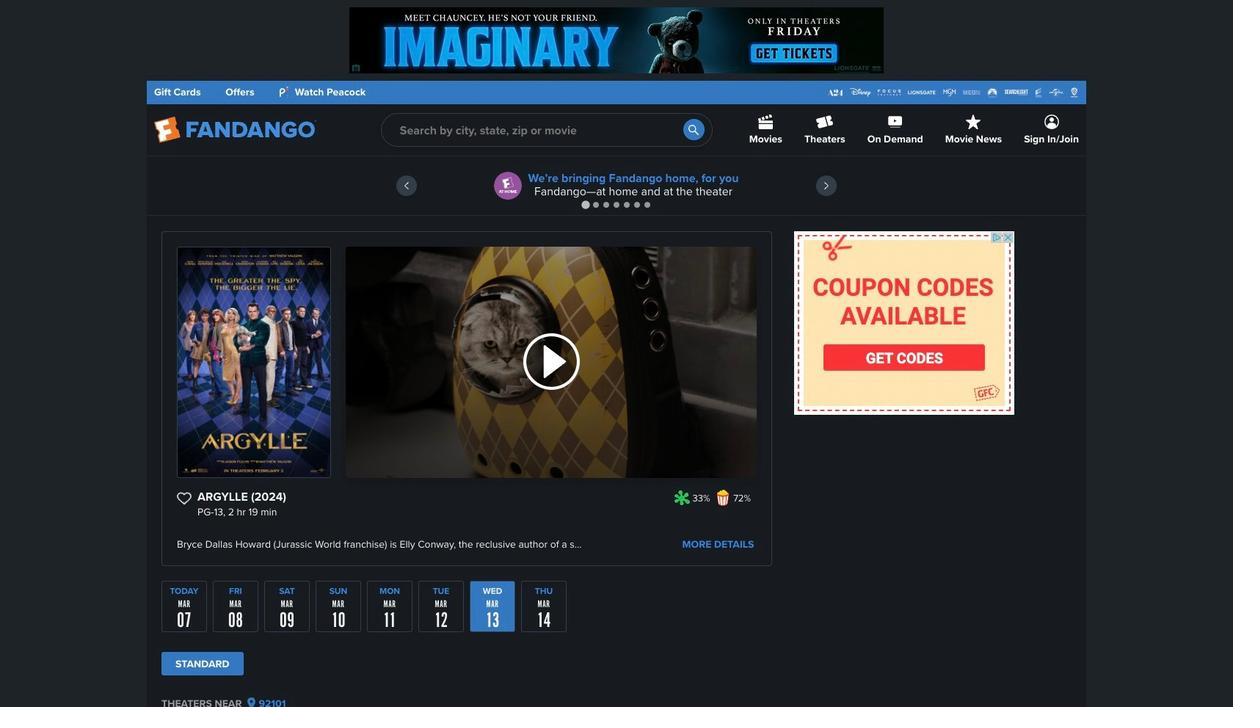 Task type: vqa. For each thing, say whether or not it's contained in the screenshot.
submit
no



Task type: locate. For each thing, give the bounding box(es) containing it.
region
[[147, 156, 1087, 215]]

option group
[[162, 652, 773, 683]]

video player application
[[346, 247, 757, 478]]

advertisement element
[[350, 7, 884, 73], [795, 231, 1015, 415]]

7 of 8 group
[[470, 581, 515, 632]]

None search field
[[381, 113, 713, 147]]

location light image
[[248, 698, 256, 707]]



Task type: describe. For each thing, give the bounding box(es) containing it.
flat image
[[674, 490, 690, 506]]

flat image
[[715, 490, 731, 506]]

0 vertical spatial advertisement element
[[350, 7, 884, 73]]

movie summary element
[[162, 231, 773, 566]]

select a slide to show tab list
[[147, 199, 1087, 210]]

Search by city, state, zip or movie text field
[[381, 113, 713, 147]]

offer icon image
[[495, 172, 522, 200]]

1 vertical spatial advertisement element
[[795, 231, 1015, 415]]

argylle (2024) movie poster image
[[178, 247, 330, 477]]



